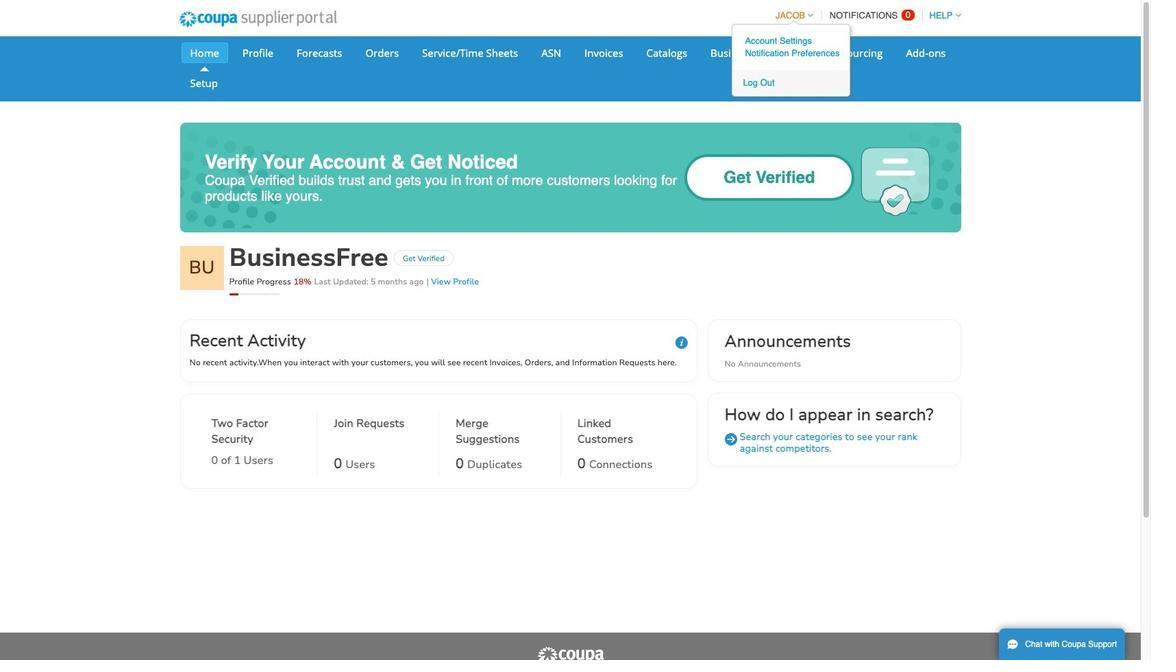 Task type: locate. For each thing, give the bounding box(es) containing it.
bu image
[[180, 246, 224, 290]]

additional information image
[[676, 337, 688, 349]]

1 vertical spatial coupa supplier portal image
[[536, 646, 605, 660]]

coupa supplier portal image
[[170, 2, 346, 36], [536, 646, 605, 660]]

0 horizontal spatial coupa supplier portal image
[[170, 2, 346, 36]]

navigation
[[732, 2, 961, 97]]

arrowcircleright image
[[725, 433, 737, 446]]



Task type: vqa. For each thing, say whether or not it's contained in the screenshot.
ons
no



Task type: describe. For each thing, give the bounding box(es) containing it.
1 horizontal spatial coupa supplier portal image
[[536, 646, 605, 660]]

0 vertical spatial coupa supplier portal image
[[170, 2, 346, 36]]



